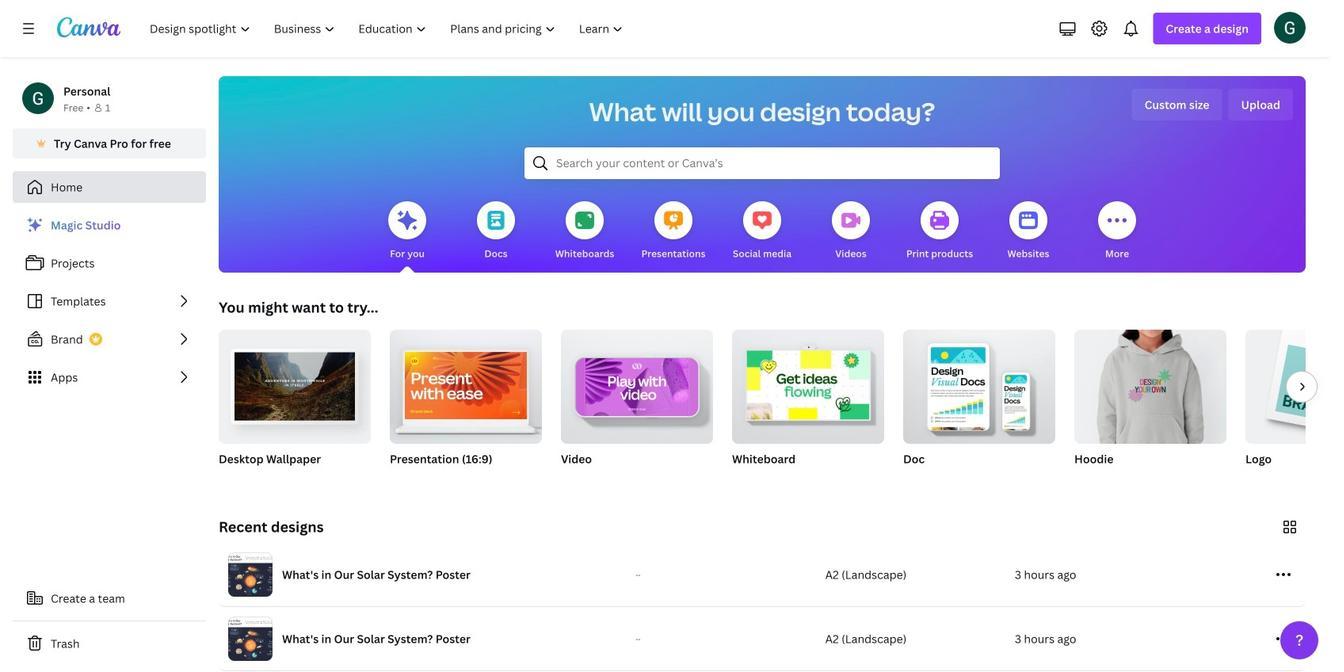 Task type: locate. For each thing, give the bounding box(es) containing it.
top level navigation element
[[140, 13, 637, 44]]

group
[[219, 323, 371, 487], [219, 323, 371, 444], [390, 323, 542, 487], [390, 323, 542, 444], [561, 323, 713, 487], [561, 323, 713, 444], [732, 323, 885, 487], [732, 323, 885, 444], [904, 330, 1056, 487], [904, 330, 1056, 444], [1075, 330, 1227, 487], [1246, 330, 1332, 487]]

None search field
[[525, 147, 1000, 179]]

greg robinson image
[[1275, 12, 1306, 43]]

list
[[13, 209, 206, 393]]

Search search field
[[556, 148, 969, 178]]



Task type: vqa. For each thing, say whether or not it's contained in the screenshot.
Brown Orange Photo Collage Autumn Vibes LinkedIn Post
no



